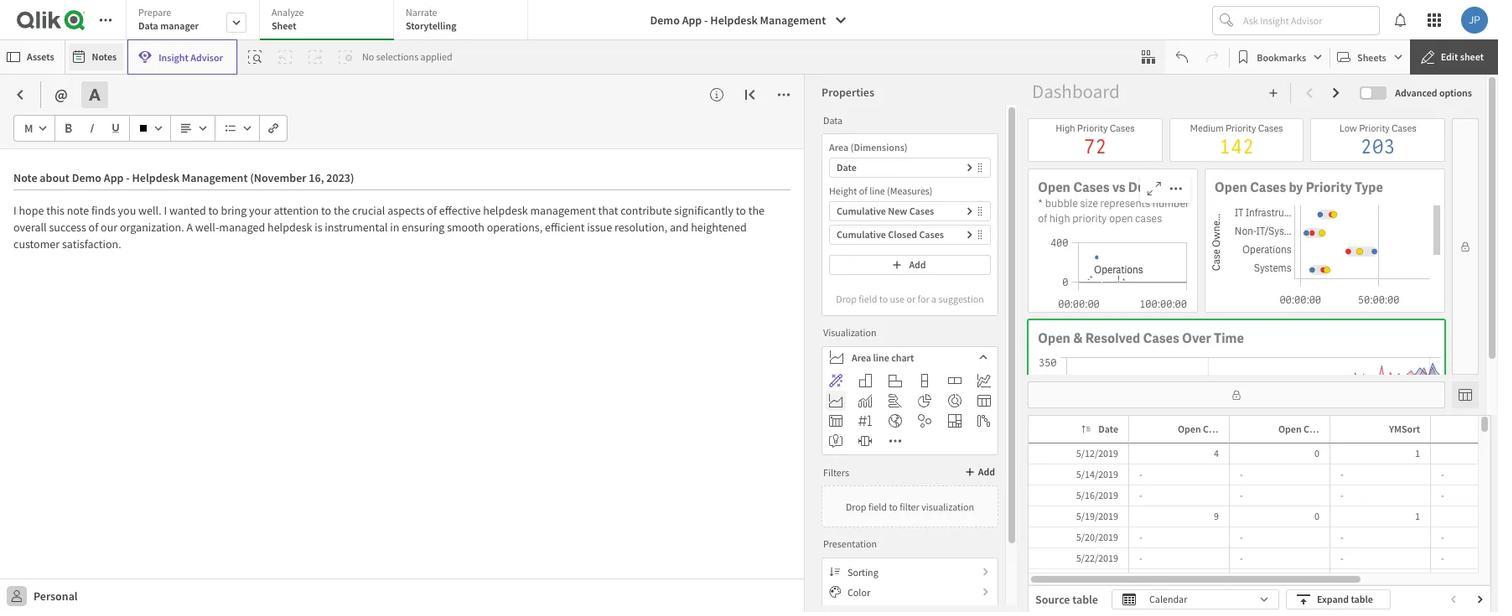 Task type: locate. For each thing, give the bounding box(es) containing it.
demo app - helpdesk management button
[[640, 7, 858, 34]]

size
[[1080, 196, 1098, 210]]

priority for 142
[[1226, 122, 1257, 134]]

area line chart button
[[823, 347, 998, 367]]

crucial
[[352, 203, 385, 218]]

hide source table viewer image
[[1459, 388, 1473, 402]]

1 vertical spatial 1
[[1416, 510, 1421, 522]]

i hope this note finds you well. i wanted to bring your attention to the crucial aspects of effective helpdesk management that contribute significantly to the overall success of our organization. a well-managed helpdesk is instrumental in ensuring smooth operations, efficient issue resolution, and heightened customer satisfaction.
[[13, 203, 767, 252]]

note
[[67, 203, 89, 218]]

add down the cumulative closed cases button
[[909, 258, 926, 271]]

horizontal stacked bar chart image
[[948, 374, 962, 387]]

data
[[138, 19, 158, 32], [824, 114, 843, 126]]

dashboard button
[[1028, 78, 1124, 105]]

0 vertical spatial field
[[859, 292, 878, 305]]

1 vertical spatial date
[[1099, 423, 1119, 435]]

drop up visualization
[[836, 292, 857, 305]]

1 for 4
[[1416, 447, 1421, 460]]

4
[[1214, 447, 1219, 460]]

i right well.
[[164, 203, 167, 218]]

cases inside button
[[920, 228, 944, 241]]

1 the from the left
[[334, 203, 350, 218]]

suggestion
[[939, 292, 984, 305]]

cumulative down height
[[837, 205, 886, 217]]

0 vertical spatial 1
[[1416, 447, 1421, 460]]

1 vertical spatial drop
[[846, 500, 867, 513]]

0 vertical spatial helpdesk
[[483, 203, 528, 218]]

open for open cases by priority type
[[1215, 179, 1248, 196]]

vertical grouped bar chart image
[[859, 374, 873, 387]]

priority for 203
[[1360, 122, 1390, 134]]

Ask Insight Advisor text field
[[1240, 7, 1380, 34]]

edit sheet
[[1441, 50, 1484, 63]]

management
[[760, 13, 826, 28]]

is
[[315, 220, 323, 235]]

area left (dimensions)
[[829, 141, 849, 153]]

cases left the vs
[[1074, 179, 1110, 196]]

cumulative inside "button"
[[837, 205, 886, 217]]

1 vertical spatial line
[[873, 351, 890, 364]]

1 cumulative from the top
[[837, 205, 886, 217]]

2 0 from the top
[[1315, 510, 1320, 522]]

notes button
[[68, 44, 123, 70]]

filter
[[900, 500, 920, 513]]

priority inside 'medium priority cases 142'
[[1226, 122, 1257, 134]]

open for open cases vs duration * bubble size represents number of high priority open cases
[[1038, 179, 1071, 196]]

cases inside button
[[1203, 423, 1228, 435]]

expand table button
[[1286, 590, 1391, 610]]

bookmarks
[[1257, 51, 1307, 63]]

assets button
[[3, 44, 61, 70]]

date button up (measures)
[[829, 158, 991, 178]]

visualization
[[824, 326, 877, 339]]

tab list
[[126, 0, 534, 42]]

field left filter
[[869, 500, 887, 513]]

open inside open cases button
[[1178, 423, 1201, 435]]

priority inside 'low priority cases 203'
[[1360, 122, 1390, 134]]

go to the previous page image
[[1449, 595, 1459, 605]]

cumulative for cumulative new cases
[[837, 205, 886, 217]]

presentation
[[824, 538, 877, 550]]

data down properties
[[824, 114, 843, 126]]

i
[[13, 203, 17, 218], [164, 203, 167, 218]]

0 vertical spatial area
[[829, 141, 849, 153]]

managed
[[219, 220, 265, 235]]

open inside open change requests button
[[1279, 423, 1302, 435]]

add button down the cumulative closed cases button
[[829, 255, 991, 275]]

application containing 72
[[0, 0, 1499, 612]]

advisor
[[191, 51, 223, 63]]

application
[[0, 0, 1499, 612]]

2 cumulative from the top
[[837, 228, 886, 241]]

5/16/2019
[[1077, 489, 1119, 502]]

add button up visualization
[[962, 462, 999, 482]]

open inside open cases vs duration * bubble size represents number of high priority open cases
[[1038, 179, 1071, 196]]

drop
[[836, 292, 857, 305], [846, 500, 867, 513]]

1 vertical spatial date button
[[1077, 419, 1125, 439]]

1 i from the left
[[13, 203, 17, 218]]

table right source
[[1073, 592, 1099, 607]]

1 0 from the top
[[1315, 447, 1320, 460]]

medium priority cases 142
[[1190, 122, 1283, 159]]

well.
[[138, 203, 162, 218]]

1 vertical spatial 0
[[1315, 510, 1320, 522]]

the right significantly in the top of the page
[[749, 203, 765, 218]]

overall
[[13, 220, 47, 235]]

options
[[1440, 86, 1473, 99]]

manager
[[160, 19, 199, 32]]

data down prepare
[[138, 19, 158, 32]]

or
[[907, 292, 916, 305]]

0 vertical spatial drop
[[836, 292, 857, 305]]

open for open cases
[[1178, 423, 1201, 435]]

add down "waterfall chart" image
[[978, 465, 995, 478]]

to up is
[[321, 203, 331, 218]]

selections tool image
[[1142, 50, 1156, 64]]

priority inside high priority cases 72
[[1078, 122, 1108, 134]]

drop for drop field to filter visualization
[[846, 500, 867, 513]]

properties
[[822, 85, 875, 100]]

cases down create new sheet image
[[1259, 122, 1283, 134]]

0 for 9
[[1315, 510, 1320, 522]]

kpi image
[[859, 414, 873, 428]]

cases down advanced
[[1392, 122, 1417, 134]]

high priority cases 72
[[1056, 122, 1135, 159]]

horizontal grouped bar chart image
[[889, 374, 902, 387]]

1 horizontal spatial date
[[1099, 423, 1119, 435]]

cases inside open cases vs duration * bubble size represents number of high priority open cases
[[1074, 179, 1110, 196]]

and
[[670, 220, 689, 235]]

bookmarks button
[[1234, 44, 1327, 70]]

line chart image
[[978, 374, 991, 387]]

smart search image
[[248, 50, 262, 64]]

0 horizontal spatial helpdesk
[[268, 220, 312, 235]]

open for open change requests
[[1279, 423, 1302, 435]]

tab list containing prepare
[[126, 0, 534, 42]]

2 1 from the top
[[1416, 510, 1421, 522]]

prepare data manager
[[138, 6, 199, 32]]

the up instrumental
[[334, 203, 350, 218]]

open for open & resolved cases over time
[[1038, 330, 1071, 347]]

of left our
[[89, 220, 98, 235]]

area up vertical grouped bar chart "image"
[[852, 351, 871, 364]]

date button up 5/12/2019
[[1077, 419, 1125, 439]]

1 horizontal spatial area
[[852, 351, 871, 364]]

0 horizontal spatial date button
[[829, 158, 991, 178]]

cumulative inside button
[[837, 228, 886, 241]]

table for source table
[[1073, 592, 1099, 607]]

date up height
[[837, 161, 857, 174]]

1 horizontal spatial the
[[749, 203, 765, 218]]

priority
[[1078, 122, 1108, 134], [1226, 122, 1257, 134], [1360, 122, 1390, 134], [1306, 179, 1353, 196]]

date button
[[829, 158, 991, 178], [1077, 419, 1125, 439]]

vertical combo chart image
[[859, 394, 873, 408]]

toggle formatting element
[[81, 81, 115, 108]]

undo image
[[1176, 50, 1189, 64]]

cases inside 'low priority cases 203'
[[1392, 122, 1417, 134]]

1 horizontal spatial table
[[1351, 593, 1374, 605]]

to up heightened
[[736, 203, 746, 218]]

line up cumulative new cases
[[870, 184, 885, 197]]

0 vertical spatial 0
[[1315, 447, 1320, 460]]

field left "use" at the right of page
[[859, 292, 878, 305]]

use
[[890, 292, 905, 305]]

demo
[[650, 13, 680, 28]]

finds
[[91, 203, 116, 218]]

cases right 72
[[1110, 122, 1135, 134]]

change
[[1304, 423, 1337, 435]]

area inside button
[[852, 351, 871, 364]]

1 for 9
[[1416, 510, 1421, 522]]

1 horizontal spatial i
[[164, 203, 167, 218]]

of
[[859, 184, 868, 197], [427, 203, 437, 218], [1038, 211, 1048, 226], [89, 220, 98, 235]]

0 for 4
[[1315, 447, 1320, 460]]

insight
[[159, 51, 189, 63]]

i left hope on the left of page
[[13, 203, 17, 218]]

pivot table image
[[829, 414, 843, 428]]

1 horizontal spatial add
[[978, 465, 995, 478]]

the
[[334, 203, 350, 218], [749, 203, 765, 218]]

1 1 from the top
[[1416, 447, 1421, 460]]

line left "chart"
[[873, 351, 890, 364]]

0
[[1315, 447, 1320, 460], [1315, 510, 1320, 522]]

0 horizontal spatial add
[[909, 258, 926, 271]]

-
[[704, 13, 708, 28], [1140, 468, 1143, 481], [1240, 468, 1243, 481], [1341, 468, 1344, 481], [1442, 468, 1445, 481], [1140, 489, 1143, 502], [1240, 489, 1243, 502], [1341, 489, 1344, 502], [1442, 489, 1445, 502], [1140, 531, 1143, 543], [1240, 531, 1243, 543], [1341, 531, 1344, 543], [1442, 531, 1445, 543], [1140, 552, 1143, 564], [1240, 552, 1243, 564], [1341, 552, 1344, 564], [1442, 552, 1445, 564]]

sheets
[[1358, 51, 1387, 63]]

go to the next page image
[[1476, 595, 1486, 605]]

cases up 4
[[1203, 423, 1228, 435]]

1
[[1416, 447, 1421, 460], [1416, 510, 1421, 522]]

by
[[1289, 179, 1304, 196]]

cumulative closed cases button
[[829, 225, 991, 245]]

sheet
[[1461, 50, 1484, 63]]

of down "*"
[[1038, 211, 1048, 226]]

to
[[208, 203, 219, 218], [321, 203, 331, 218], [736, 203, 746, 218], [880, 292, 888, 305], [889, 500, 898, 513]]

0 vertical spatial cumulative
[[837, 205, 886, 217]]

0 vertical spatial add
[[909, 258, 926, 271]]

cases inside 'medium priority cases 142'
[[1259, 122, 1283, 134]]

resolution,
[[615, 220, 668, 235]]

autochart image
[[829, 374, 843, 387]]

0 horizontal spatial table
[[1073, 592, 1099, 607]]

area for area (dimensions)
[[829, 141, 849, 153]]

date up 5/12/2019
[[1099, 423, 1119, 435]]

personal
[[34, 588, 78, 603]]

cumulative down cumulative new cases
[[837, 228, 886, 241]]

0 vertical spatial data
[[138, 19, 158, 32]]

1 horizontal spatial data
[[824, 114, 843, 126]]

table right expand
[[1351, 593, 1374, 605]]

priority right high
[[1078, 122, 1108, 134]]

Note Body text field
[[13, 190, 791, 501]]

@
[[55, 85, 68, 104]]

0 horizontal spatial i
[[13, 203, 17, 218]]

significantly
[[674, 203, 734, 218]]

0 horizontal spatial the
[[334, 203, 350, 218]]

0 horizontal spatial date
[[837, 161, 857, 174]]

cumulative new cases button
[[829, 201, 991, 221]]

1 vertical spatial area
[[852, 351, 871, 364]]

date inside "showing 101 rows and 6 columns. use arrow keys to navigate in table cells and tab to move to pagination controls. for the full range of keyboard navigation, see the documentation." element
[[1099, 423, 1119, 435]]

1 vertical spatial add button
[[962, 462, 999, 482]]

drop up presentation
[[846, 500, 867, 513]]

in
[[390, 220, 400, 235]]

helpdesk down attention
[[268, 220, 312, 235]]

priority
[[1073, 211, 1107, 226]]

1 vertical spatial field
[[869, 500, 887, 513]]

contribute
[[621, 203, 672, 218]]

priority right low
[[1360, 122, 1390, 134]]

cases right closed
[[920, 228, 944, 241]]

1 vertical spatial cumulative
[[837, 228, 886, 241]]

treemap image
[[948, 414, 962, 428]]

1 horizontal spatial date button
[[1077, 419, 1125, 439]]

add
[[909, 258, 926, 271], [978, 465, 995, 478]]

over
[[1182, 330, 1212, 347]]

0 horizontal spatial data
[[138, 19, 158, 32]]

open change requests button
[[1257, 419, 1378, 439]]

0 horizontal spatial area
[[829, 141, 849, 153]]

drop field to use or for a suggestion
[[836, 292, 984, 305]]

filters
[[824, 466, 849, 478]]

priority right medium
[[1226, 122, 1257, 134]]

table inside button
[[1351, 593, 1374, 605]]

cases down (measures)
[[910, 205, 934, 217]]

open cases by priority type
[[1215, 179, 1384, 196]]

helpdesk up operations,
[[483, 203, 528, 218]]

nl insights image
[[829, 434, 843, 448]]

donut chart image
[[948, 394, 962, 408]]

area for area line chart
[[852, 351, 871, 364]]



Task type: describe. For each thing, give the bounding box(es) containing it.
details image
[[710, 88, 724, 101]]

map image
[[889, 414, 902, 428]]

advanced
[[1396, 86, 1438, 99]]

0 vertical spatial date button
[[829, 158, 991, 178]]

1 horizontal spatial helpdesk
[[483, 203, 528, 218]]

medium
[[1190, 122, 1224, 134]]

area line chart image
[[829, 394, 843, 408]]

72
[[1084, 134, 1107, 159]]

calendar
[[1150, 593, 1188, 605]]

0 vertical spatial date
[[837, 161, 857, 174]]

203
[[1361, 134, 1396, 159]]

priority for 72
[[1078, 122, 1108, 134]]

line inside button
[[873, 351, 890, 364]]

cases left over
[[1143, 330, 1180, 347]]

field for use
[[859, 292, 878, 305]]

heightened
[[691, 220, 747, 235]]

open & resolved cases over time
[[1038, 330, 1244, 347]]

area (dimensions)
[[829, 141, 908, 153]]

sorting button
[[823, 562, 998, 582]]

underline image
[[111, 123, 121, 133]]

cases left by
[[1250, 179, 1287, 196]]

source table
[[1036, 592, 1099, 607]]

create new sheet image
[[1269, 88, 1279, 98]]

cumulative new cases
[[837, 205, 934, 217]]

pie chart image
[[918, 394, 932, 408]]

showing 101 rows and 6 columns. use arrow keys to navigate in table cells and tab to move to pagination controls. for the full range of keyboard navigation, see the documentation. element
[[1029, 416, 1499, 612]]

effective
[[439, 203, 481, 218]]

m button
[[18, 115, 51, 142]]

bring
[[221, 203, 247, 218]]

resolved
[[1086, 330, 1141, 347]]

box plot image
[[859, 434, 873, 448]]

applied
[[421, 50, 453, 63]]

this
[[46, 203, 64, 218]]

low priority cases 203
[[1340, 122, 1417, 159]]

priority right by
[[1306, 179, 1353, 196]]

expand table
[[1317, 593, 1374, 605]]

app
[[682, 13, 702, 28]]

click to unlock sheet layout image
[[1461, 242, 1471, 252]]

sheet
[[272, 19, 297, 32]]

open
[[1109, 211, 1133, 226]]

instrumental
[[325, 220, 388, 235]]

management
[[530, 203, 596, 218]]

assets
[[27, 50, 54, 63]]

demo app - helpdesk management
[[650, 13, 826, 28]]

low
[[1340, 122, 1358, 134]]

1 vertical spatial add
[[978, 465, 995, 478]]

9
[[1214, 510, 1219, 522]]

field for filter
[[869, 500, 887, 513]]

142
[[1219, 134, 1254, 159]]

for
[[918, 292, 930, 305]]

table for expand table
[[1351, 593, 1374, 605]]

sheets button
[[1334, 44, 1407, 70]]

time
[[1214, 330, 1244, 347]]

0 vertical spatial line
[[870, 184, 885, 197]]

Note title text field
[[13, 163, 791, 190]]

visualization
[[922, 500, 975, 513]]

dashboard
[[1032, 79, 1120, 103]]

analyze
[[272, 6, 304, 18]]

james peterson image
[[1462, 7, 1489, 34]]

(dimensions)
[[851, 141, 908, 153]]

edit sheet button
[[1410, 39, 1499, 75]]

2 i from the left
[[164, 203, 167, 218]]

&
[[1074, 330, 1083, 347]]

our
[[101, 220, 118, 235]]

hope
[[19, 203, 44, 218]]

ensuring
[[402, 220, 445, 235]]

efficient
[[545, 220, 585, 235]]

0 vertical spatial add button
[[829, 255, 991, 275]]

success
[[49, 220, 86, 235]]

of right height
[[859, 184, 868, 197]]

toggle formatting image
[[88, 88, 101, 101]]

horizontal combo chart image
[[889, 394, 902, 408]]

1 vertical spatial data
[[824, 114, 843, 126]]

to left "use" at the right of page
[[880, 292, 888, 305]]

cases inside "button"
[[910, 205, 934, 217]]

prepare
[[138, 6, 171, 18]]

tab list inside application
[[126, 0, 534, 42]]

notes
[[92, 50, 117, 63]]

to left filter
[[889, 500, 898, 513]]

edit
[[1441, 50, 1459, 63]]

5/20/2019
[[1077, 531, 1119, 543]]

vertical stacked bar chart image
[[918, 374, 932, 387]]

back image
[[13, 88, 27, 101]]

number
[[1153, 196, 1190, 210]]

of up ensuring
[[427, 203, 437, 218]]

height
[[829, 184, 857, 197]]

open cases
[[1178, 423, 1228, 435]]

scatter plot image
[[918, 414, 932, 428]]

chart
[[892, 351, 914, 364]]

waterfall chart image
[[978, 414, 991, 428]]

2 the from the left
[[749, 203, 765, 218]]

ymsort button
[[1368, 419, 1427, 439]]

area line chart
[[852, 351, 914, 364]]

table image
[[978, 394, 991, 408]]

drop for drop field to use or for a suggestion
[[836, 292, 857, 305]]

represents
[[1101, 196, 1151, 210]]

duration
[[1129, 179, 1182, 196]]

italic image
[[87, 123, 97, 133]]

5/12/2019
[[1077, 447, 1119, 460]]

storytelling
[[406, 19, 457, 32]]

analyze sheet
[[272, 6, 304, 32]]

more image
[[889, 434, 902, 448]]

bold image
[[64, 123, 74, 133]]

5/14/2019
[[1077, 468, 1119, 481]]

a
[[187, 220, 193, 235]]

closed
[[888, 228, 918, 241]]

cumulative for cumulative closed cases
[[837, 228, 886, 241]]

cumulative closed cases
[[837, 228, 944, 241]]

no
[[362, 50, 374, 63]]

click to unlock sheet layout image
[[1232, 390, 1242, 400]]

aspects
[[388, 203, 425, 218]]

collapse image
[[744, 88, 757, 101]]

calendar button
[[1112, 590, 1280, 610]]

@ button
[[48, 81, 74, 108]]

you
[[118, 203, 136, 218]]

open change requests
[[1279, 423, 1378, 435]]

color button
[[823, 582, 998, 602]]

cases inside high priority cases 72
[[1110, 122, 1135, 134]]

no selections applied
[[362, 50, 453, 63]]

1 vertical spatial helpdesk
[[268, 220, 312, 235]]

of inside open cases vs duration * bubble size represents number of high priority open cases
[[1038, 211, 1048, 226]]

your
[[249, 203, 271, 218]]

a
[[932, 292, 937, 305]]

customer
[[13, 236, 60, 252]]

high
[[1056, 122, 1076, 134]]

that
[[598, 203, 618, 218]]

data inside "prepare data manager"
[[138, 19, 158, 32]]

next sheet: performance image
[[1330, 86, 1344, 100]]

satisfaction.
[[62, 236, 121, 252]]

drop field to filter visualization
[[846, 500, 975, 513]]

open cases button
[[1156, 419, 1228, 439]]

insert link image
[[268, 123, 278, 133]]

insight advisor button
[[128, 39, 237, 75]]

helpdesk
[[711, 13, 758, 28]]

- inside demo app - helpdesk management button
[[704, 13, 708, 28]]

to up well-
[[208, 203, 219, 218]]



Task type: vqa. For each thing, say whether or not it's contained in the screenshot.
25 on the top
no



